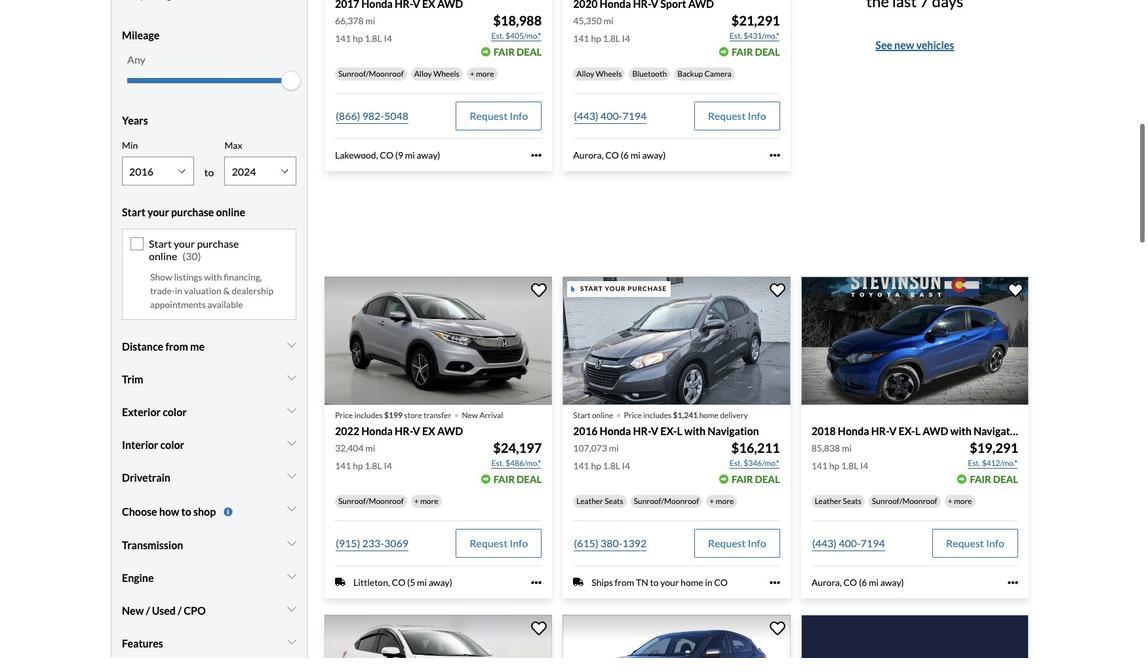 Task type: locate. For each thing, give the bounding box(es) containing it.
fair deal down est. $431/mo.* "button"
[[732, 46, 780, 57]]

info for $21,291
[[748, 109, 766, 122]]

est. down $24,197
[[491, 458, 504, 468]]

home
[[699, 410, 719, 420], [681, 577, 703, 588]]

lakewood,
[[335, 149, 378, 160]]

0 vertical spatial (443) 400-7194
[[574, 109, 647, 122]]

in up "appointments" on the left top of the page
[[175, 285, 182, 297]]

2 · from the left
[[616, 402, 621, 425]]

(9
[[395, 149, 403, 160]]

hr- down store
[[395, 425, 413, 437]]

1 horizontal spatial /
[[178, 604, 182, 617]]

hp inside 45,350 mi 141 hp 1.8l i4
[[591, 33, 601, 44]]

0 horizontal spatial v
[[413, 425, 420, 437]]

color right interior
[[160, 439, 184, 451]]

from for distance
[[165, 341, 188, 353]]

0 horizontal spatial ex-
[[660, 425, 677, 437]]

dealership
[[232, 285, 274, 297]]

fair deal for $19,291
[[970, 473, 1018, 485]]

141 down 45,350
[[573, 33, 589, 44]]

32,404
[[335, 442, 364, 454]]

backup camera
[[677, 69, 732, 78]]

wheels
[[433, 69, 459, 78], [596, 69, 622, 78]]

1 price from the left
[[335, 410, 353, 420]]

2 horizontal spatial hr-
[[871, 425, 889, 437]]

color for interior color
[[160, 439, 184, 451]]

hr- inside start online · price includes $1,241 home delivery 2016 honda hr-v ex-l with navigation
[[633, 425, 651, 437]]

min
[[122, 140, 138, 151]]

request info button
[[456, 101, 542, 130], [694, 101, 780, 130], [456, 529, 542, 558], [694, 529, 780, 558], [932, 529, 1018, 558]]

$486/mo.*
[[506, 458, 541, 468]]

0 horizontal spatial new
[[122, 604, 144, 617]]

0 horizontal spatial hr-
[[395, 425, 413, 437]]

distance from me
[[122, 341, 205, 353]]

fair deal down est. $346/mo.* button
[[732, 473, 780, 485]]

est. inside '$19,291 est. $412/mo.*'
[[968, 458, 980, 468]]

1.8l inside 66,378 mi 141 hp 1.8l i4
[[365, 33, 382, 44]]

2 hr- from the left
[[633, 425, 651, 437]]

141 inside 85,838 mi 141 hp 1.8l i4
[[812, 460, 827, 471]]

1 horizontal spatial includes
[[643, 410, 672, 420]]

chevron down image inside drivetrain dropdown button
[[287, 471, 296, 482]]

v inside start online · price includes $1,241 home delivery 2016 honda hr-v ex-l with navigation
[[651, 425, 658, 437]]

hp down 85,838
[[829, 460, 839, 471]]

0 horizontal spatial seats
[[605, 496, 623, 506]]

982-
[[362, 109, 384, 122]]

ellipsis h image for $18,988
[[531, 150, 542, 160]]

chevron down image inside interior color dropdown button
[[287, 438, 296, 449]]

1 horizontal spatial aurora,
[[812, 577, 842, 588]]

leather
[[577, 496, 603, 506], [815, 496, 841, 506]]

(866) 982-5048
[[336, 109, 409, 122]]

honda up 107,073 mi 141 hp 1.8l i4 at the bottom right
[[600, 425, 631, 437]]

1 horizontal spatial alloy
[[577, 69, 594, 78]]

navigation up $19,291
[[974, 425, 1025, 437]]

deal down $405/mo.*
[[517, 46, 542, 57]]

2 horizontal spatial v
[[889, 425, 897, 437]]

400- for $19,291
[[839, 537, 861, 549]]

1 horizontal spatial from
[[615, 577, 634, 588]]

any
[[127, 53, 145, 66]]

/ left used
[[146, 604, 150, 617]]

2 alloy from the left
[[577, 69, 594, 78]]

$346/mo.*
[[744, 458, 779, 468]]

0 horizontal spatial navigation
[[708, 425, 759, 437]]

ellipsis h image
[[531, 150, 542, 160], [770, 150, 780, 160], [531, 578, 542, 588], [1008, 578, 1018, 588]]

0 horizontal spatial (443)
[[574, 109, 598, 122]]

hp for $16,211
[[591, 460, 601, 471]]

1 vertical spatial aurora,
[[812, 577, 842, 588]]

from left 'tn'
[[615, 577, 634, 588]]

(443)
[[574, 109, 598, 122], [812, 537, 837, 549]]

1 horizontal spatial awd
[[923, 425, 948, 437]]

(6
[[621, 149, 629, 160], [859, 577, 867, 588]]

fair down est. $431/mo.* "button"
[[732, 46, 753, 57]]

0 horizontal spatial in
[[175, 285, 182, 297]]

7194 for $21,291
[[622, 109, 647, 122]]

fair for $21,291
[[732, 46, 753, 57]]

141 down 66,378
[[335, 33, 351, 44]]

hp for $21,291
[[591, 33, 601, 44]]

1.8l inside 45,350 mi 141 hp 1.8l i4
[[603, 33, 620, 44]]

400-
[[601, 109, 622, 122], [839, 537, 861, 549]]

hp down 66,378
[[353, 33, 363, 44]]

leather up (615)
[[577, 496, 603, 506]]

color for exterior color
[[163, 406, 187, 419]]

start inside start your purchase online dropdown button
[[122, 206, 145, 218]]

hr- for ·
[[633, 425, 651, 437]]

chevron down image inside transmission dropdown button
[[287, 538, 296, 549]]

new left used
[[122, 604, 144, 617]]

2 seats from the left
[[843, 496, 862, 506]]

141 inside 32,404 mi 141 hp 1.8l i4
[[335, 460, 351, 471]]

1 horizontal spatial (6
[[859, 577, 867, 588]]

honda
[[361, 425, 393, 437], [600, 425, 631, 437], [838, 425, 869, 437]]

request
[[470, 109, 508, 122], [708, 109, 746, 122], [470, 537, 508, 549], [708, 537, 746, 549], [946, 537, 984, 549]]

to right 'tn'
[[650, 577, 659, 588]]

1 vertical spatial to
[[181, 505, 191, 518]]

3 chevron down image from the top
[[287, 405, 296, 416]]

0 vertical spatial to
[[204, 166, 214, 178]]

141 for $16,211
[[573, 460, 589, 471]]

0 horizontal spatial from
[[165, 341, 188, 353]]

0 horizontal spatial awd
[[437, 425, 463, 437]]

1.8l inside 85,838 mi 141 hp 1.8l i4
[[841, 460, 859, 471]]

(615) 380-1392
[[574, 537, 647, 549]]

deal down $431/mo.*
[[755, 46, 780, 57]]

more
[[476, 69, 494, 78], [420, 496, 438, 506], [716, 496, 734, 506], [954, 496, 972, 506]]

est. inside $16,211 est. $346/mo.*
[[730, 458, 742, 468]]

fair down the est. $486/mo.* button
[[494, 473, 515, 485]]

141
[[335, 33, 351, 44], [573, 33, 589, 44], [335, 460, 351, 471], [573, 460, 589, 471], [812, 460, 827, 471]]

2 horizontal spatial online
[[592, 410, 613, 420]]

fair deal down est. $412/mo.* "button"
[[970, 473, 1018, 485]]

(443) for $21,291
[[574, 109, 598, 122]]

i4 inside 32,404 mi 141 hp 1.8l i4
[[384, 460, 392, 471]]

+
[[470, 69, 475, 78], [414, 496, 419, 506], [710, 496, 714, 506], [948, 496, 952, 506]]

1 l from the left
[[677, 425, 682, 437]]

1 horizontal spatial navigation
[[974, 425, 1025, 437]]

1.8l inside 107,073 mi 141 hp 1.8l i4
[[603, 460, 620, 471]]

chevron down image for engine
[[287, 571, 296, 582]]

your inside dropdown button
[[147, 206, 169, 218]]

show listings with financing, trade-in valuation & dealership appointments available
[[150, 272, 274, 310]]

mouse pointer image
[[571, 286, 575, 292]]

2 horizontal spatial honda
[[838, 425, 869, 437]]

1 vertical spatial color
[[160, 439, 184, 451]]

0 vertical spatial aurora, co (6 mi away)
[[573, 149, 666, 160]]

home right $1,241
[[699, 410, 719, 420]]

(443) 400-7194 for $19,291
[[812, 537, 885, 549]]

v inside price includes $199 store transfer · new arrival 2022 honda hr-v ex awd
[[413, 425, 420, 437]]

1 vertical spatial (443) 400-7194 button
[[812, 529, 886, 558]]

0 vertical spatial (6
[[621, 149, 629, 160]]

in up modern steel metallic 2018 honda hr-v lx awd suv / crossover all-wheel drive continuously variable transmission image
[[705, 577, 712, 588]]

1 horizontal spatial ex-
[[899, 425, 915, 437]]

2 leather from the left
[[815, 496, 841, 506]]

vehicles
[[916, 38, 954, 51]]

your
[[147, 206, 169, 218], [174, 237, 195, 250], [605, 285, 626, 293], [660, 577, 679, 588]]

1 chevron down image from the top
[[287, 340, 296, 350]]

hr- right 2016
[[633, 425, 651, 437]]

mi
[[365, 15, 375, 26], [604, 15, 614, 26], [405, 149, 415, 160], [631, 149, 640, 160], [365, 442, 375, 454], [609, 442, 619, 454], [842, 442, 852, 454], [417, 577, 427, 588], [869, 577, 879, 588]]

request info for $19,291
[[946, 537, 1004, 549]]

0 vertical spatial (443) 400-7194 button
[[573, 101, 647, 130]]

deal for $18,988
[[517, 46, 542, 57]]

from inside distance from me dropdown button
[[165, 341, 188, 353]]

1 horizontal spatial l
[[915, 425, 921, 437]]

to up start your purchase online dropdown button
[[204, 166, 214, 178]]

0 vertical spatial 7194
[[622, 109, 647, 122]]

est. down $19,291
[[968, 458, 980, 468]]

chevron down image inside "new / used / cpo" dropdown button
[[287, 604, 296, 614]]

5 chevron down image from the top
[[287, 604, 296, 614]]

0 horizontal spatial to
[[181, 505, 191, 518]]

navigation
[[708, 425, 759, 437], [974, 425, 1025, 437]]

honda down the $199
[[361, 425, 393, 437]]

+ more
[[470, 69, 494, 78], [414, 496, 438, 506], [710, 496, 734, 506], [948, 496, 972, 506]]

· inside price includes $199 store transfer · new arrival 2022 honda hr-v ex awd
[[454, 402, 459, 425]]

new
[[462, 410, 478, 420], [122, 604, 144, 617]]

(30)
[[182, 250, 201, 262]]

4 chevron down image from the top
[[287, 571, 296, 582]]

0 horizontal spatial honda
[[361, 425, 393, 437]]

&
[[223, 285, 230, 297]]

85,838
[[812, 442, 840, 454]]

chevron down image inside "exterior color" dropdown button
[[287, 405, 296, 416]]

141 down 107,073
[[573, 460, 589, 471]]

start your purchase online
[[122, 206, 245, 218], [149, 237, 239, 262]]

1 horizontal spatial to
[[204, 166, 214, 178]]

0 horizontal spatial ·
[[454, 402, 459, 425]]

fair deal down est. $405/mo.* button
[[494, 46, 542, 57]]

price
[[335, 410, 353, 420], [624, 410, 642, 420]]

leather seats down 85,838 mi 141 hp 1.8l i4
[[815, 496, 862, 506]]

start your purchase online up listings at the left
[[149, 237, 239, 262]]

2 chevron down image from the top
[[287, 373, 296, 383]]

141 inside 45,350 mi 141 hp 1.8l i4
[[573, 33, 589, 44]]

2 l from the left
[[915, 425, 921, 437]]

purchase
[[171, 206, 214, 218], [197, 237, 239, 250], [628, 285, 667, 293]]

hp down 107,073
[[591, 460, 601, 471]]

est. down $16,211
[[730, 458, 742, 468]]

hp down 45,350
[[591, 33, 601, 44]]

2 leather seats from the left
[[815, 496, 862, 506]]

leather seats up (615) 380-1392
[[577, 496, 623, 506]]

est. for $18,988
[[491, 31, 504, 40]]

1 horizontal spatial 400-
[[839, 537, 861, 549]]

your up show
[[147, 206, 169, 218]]

seats down 85,838 mi 141 hp 1.8l i4
[[843, 496, 862, 506]]

to inside dropdown button
[[181, 505, 191, 518]]

1 chevron down image from the top
[[287, 471, 296, 482]]

aurora, co (6 mi away)
[[573, 149, 666, 160], [812, 577, 904, 588]]

1 vertical spatial home
[[681, 577, 703, 588]]

est. inside $21,291 est. $431/mo.*
[[730, 31, 742, 40]]

honda inside start online · price includes $1,241 home delivery 2016 honda hr-v ex-l with navigation
[[600, 425, 631, 437]]

0 vertical spatial from
[[165, 341, 188, 353]]

your up (30)
[[174, 237, 195, 250]]

0 horizontal spatial (443) 400-7194 button
[[573, 101, 647, 130]]

est.
[[491, 31, 504, 40], [730, 31, 742, 40], [491, 458, 504, 468], [730, 458, 742, 468], [968, 458, 980, 468]]

1 hr- from the left
[[395, 425, 413, 437]]

fair down est. $405/mo.* button
[[494, 46, 515, 57]]

request for $19,291
[[946, 537, 984, 549]]

45,350
[[573, 15, 602, 26]]

85,838 mi 141 hp 1.8l i4
[[812, 442, 868, 471]]

5 chevron down image from the top
[[287, 637, 296, 647]]

1 includes from the left
[[354, 410, 383, 420]]

deal for $16,211
[[755, 473, 780, 485]]

info for $18,988
[[510, 109, 528, 122]]

leather down 85,838 mi 141 hp 1.8l i4
[[815, 496, 841, 506]]

141 inside 66,378 mi 141 hp 1.8l i4
[[335, 33, 351, 44]]

4 chevron down image from the top
[[287, 438, 296, 449]]

request info button for $19,291
[[932, 529, 1018, 558]]

to right how on the bottom left of the page
[[181, 505, 191, 518]]

includes left the $199
[[354, 410, 383, 420]]

0 horizontal spatial 400-
[[601, 109, 622, 122]]

to
[[204, 166, 214, 178], [181, 505, 191, 518], [650, 577, 659, 588]]

color right "exterior"
[[163, 406, 187, 419]]

141 for $19,291
[[812, 460, 827, 471]]

honda up 85,838 mi 141 hp 1.8l i4
[[838, 425, 869, 437]]

0 vertical spatial color
[[163, 406, 187, 419]]

engine button
[[122, 562, 296, 595]]

1 · from the left
[[454, 402, 459, 425]]

1 horizontal spatial hr-
[[633, 425, 651, 437]]

fair down est. $346/mo.* button
[[732, 473, 753, 485]]

2 vertical spatial online
[[592, 410, 613, 420]]

0 horizontal spatial 7194
[[622, 109, 647, 122]]

2 navigation from the left
[[974, 425, 1025, 437]]

/ left cpo
[[178, 604, 182, 617]]

new left arrival
[[462, 410, 478, 420]]

0 vertical spatial in
[[175, 285, 182, 297]]

includes left $1,241
[[643, 410, 672, 420]]

chevron down image
[[287, 340, 296, 350], [287, 373, 296, 383], [287, 405, 296, 416], [287, 438, 296, 449], [287, 637, 296, 647]]

with up $19,291
[[950, 425, 972, 437]]

fair deal for $24,197
[[494, 473, 542, 485]]

from for ships
[[615, 577, 634, 588]]

awd
[[437, 425, 463, 437], [923, 425, 948, 437]]

2 honda from the left
[[600, 425, 631, 437]]

2 alloy wheels from the left
[[577, 69, 622, 78]]

1 horizontal spatial alloy wheels
[[577, 69, 622, 78]]

1 horizontal spatial online
[[216, 206, 245, 218]]

0 horizontal spatial price
[[335, 410, 353, 420]]

mi inside 45,350 mi 141 hp 1.8l i4
[[604, 15, 614, 26]]

price up 107,073 mi 141 hp 1.8l i4 at the bottom right
[[624, 410, 642, 420]]

price up 2022
[[335, 410, 353, 420]]

2 price from the left
[[624, 410, 642, 420]]

i4 inside 45,350 mi 141 hp 1.8l i4
[[622, 33, 630, 44]]

view more image
[[224, 507, 233, 516]]

1 navigation from the left
[[708, 425, 759, 437]]

7194
[[622, 109, 647, 122], [861, 537, 885, 549]]

141 inside 107,073 mi 141 hp 1.8l i4
[[573, 460, 589, 471]]

1 awd from the left
[[437, 425, 463, 437]]

1 horizontal spatial (443)
[[812, 537, 837, 549]]

· right 2016
[[616, 402, 621, 425]]

hr- inside price includes $199 store transfer · new arrival 2022 honda hr-v ex awd
[[395, 425, 413, 437]]

0 vertical spatial online
[[216, 206, 245, 218]]

fair deal for $18,988
[[494, 46, 542, 57]]

0 horizontal spatial (443) 400-7194
[[574, 109, 647, 122]]

0 horizontal spatial alloy
[[414, 69, 432, 78]]

0 vertical spatial new
[[462, 410, 478, 420]]

141 down 85,838
[[812, 460, 827, 471]]

chevron down image inside engine dropdown button
[[287, 571, 296, 582]]

7194 for $19,291
[[861, 537, 885, 549]]

awd inside price includes $199 store transfer · new arrival 2022 honda hr-v ex awd
[[437, 425, 463, 437]]

0 horizontal spatial online
[[149, 250, 177, 262]]

how
[[159, 505, 179, 518]]

1 horizontal spatial (443) 400-7194 button
[[812, 529, 886, 558]]

2 v from the left
[[651, 425, 658, 437]]

features
[[122, 637, 163, 650]]

fair deal for $21,291
[[732, 46, 780, 57]]

navigation down delivery
[[708, 425, 759, 437]]

1 v from the left
[[413, 425, 420, 437]]

with down $1,241
[[684, 425, 706, 437]]

hp inside 66,378 mi 141 hp 1.8l i4
[[353, 33, 363, 44]]

aurora, for $21,291
[[573, 149, 604, 160]]

hp inside 107,073 mi 141 hp 1.8l i4
[[591, 460, 601, 471]]

start your purchase online inside dropdown button
[[122, 206, 245, 218]]

1 vertical spatial from
[[615, 577, 634, 588]]

0 horizontal spatial leather seats
[[577, 496, 623, 506]]

1 wheels from the left
[[433, 69, 459, 78]]

·
[[454, 402, 459, 425], [616, 402, 621, 425]]

1.8l for $21,291
[[603, 33, 620, 44]]

1 vertical spatial 7194
[[861, 537, 885, 549]]

1 horizontal spatial leather seats
[[815, 496, 862, 506]]

i4 inside 66,378 mi 141 hp 1.8l i4
[[384, 33, 392, 44]]

1 horizontal spatial honda
[[600, 425, 631, 437]]

truck image
[[573, 577, 584, 588]]

chevron down image inside distance from me dropdown button
[[287, 340, 296, 350]]

seats up 380-
[[605, 496, 623, 506]]

financing,
[[224, 272, 262, 283]]

$24,197 est. $486/mo.*
[[491, 440, 542, 468]]

0 horizontal spatial wheels
[[433, 69, 459, 78]]

chevron down image for interior
[[287, 438, 296, 449]]

1.8l
[[365, 33, 382, 44], [603, 33, 620, 44], [365, 460, 382, 471], [603, 460, 620, 471], [841, 460, 859, 471]]

trim
[[122, 373, 143, 386]]

1.8l inside 32,404 mi 141 hp 1.8l i4
[[365, 460, 382, 471]]

1 honda from the left
[[361, 425, 393, 437]]

/
[[146, 604, 150, 617], [178, 604, 182, 617]]

0 horizontal spatial /
[[146, 604, 150, 617]]

show
[[150, 272, 172, 283]]

0 vertical spatial (443)
[[574, 109, 598, 122]]

1 horizontal spatial new
[[462, 410, 478, 420]]

0 horizontal spatial aurora,
[[573, 149, 604, 160]]

0 horizontal spatial aurora, co (6 mi away)
[[573, 149, 666, 160]]

0 vertical spatial home
[[699, 410, 719, 420]]

mi inside 107,073 mi 141 hp 1.8l i4
[[609, 442, 619, 454]]

transfer
[[424, 410, 451, 420]]

2 vertical spatial to
[[650, 577, 659, 588]]

info for $19,291
[[986, 537, 1004, 549]]

hr- for $199
[[395, 425, 413, 437]]

1 vertical spatial (6
[[859, 577, 867, 588]]

0 horizontal spatial (6
[[621, 149, 629, 160]]

1 horizontal spatial wheels
[[596, 69, 622, 78]]

deal down $486/mo.* on the left bottom of the page
[[517, 473, 542, 485]]

1 vertical spatial aurora, co (6 mi away)
[[812, 577, 904, 588]]

est. inside $24,197 est. $486/mo.*
[[491, 458, 504, 468]]

1 horizontal spatial leather
[[815, 496, 841, 506]]

honda inside price includes $199 store transfer · new arrival 2022 honda hr-v ex awd
[[361, 425, 393, 437]]

1 horizontal spatial 7194
[[861, 537, 885, 549]]

i4 inside 107,073 mi 141 hp 1.8l i4
[[622, 460, 630, 471]]

1 vertical spatial (443)
[[812, 537, 837, 549]]

in inside show listings with financing, trade-in valuation & dealership appointments available
[[175, 285, 182, 297]]

est. inside $18,988 est. $405/mo.*
[[491, 31, 504, 40]]

new / used / cpo
[[122, 604, 206, 617]]

distance
[[122, 341, 163, 353]]

1 leather seats from the left
[[577, 496, 623, 506]]

2016
[[573, 425, 598, 437]]

hr- right the 2018 on the right of page
[[871, 425, 889, 437]]

in
[[175, 285, 182, 297], [705, 577, 712, 588]]

hp inside 32,404 mi 141 hp 1.8l i4
[[353, 460, 363, 471]]

ex-
[[660, 425, 677, 437], [899, 425, 915, 437]]

listings
[[174, 272, 202, 283]]

0 vertical spatial aurora,
[[573, 149, 604, 160]]

ex- inside start online · price includes $1,241 home delivery 2016 honda hr-v ex-l with navigation
[[660, 425, 677, 437]]

i4
[[384, 33, 392, 44], [622, 33, 630, 44], [384, 460, 392, 471], [622, 460, 630, 471], [860, 460, 868, 471]]

fair deal down the est. $486/mo.* button
[[494, 473, 542, 485]]

l
[[677, 425, 682, 437], [915, 425, 921, 437]]

1 horizontal spatial (443) 400-7194
[[812, 537, 885, 549]]

hp
[[353, 33, 363, 44], [591, 33, 601, 44], [353, 460, 363, 471], [591, 460, 601, 471], [829, 460, 839, 471]]

chevron down image
[[287, 471, 296, 482], [287, 504, 296, 514], [287, 538, 296, 549], [287, 571, 296, 582], [287, 604, 296, 614]]

hp down 32,404
[[353, 460, 363, 471]]

1 seats from the left
[[605, 496, 623, 506]]

· right transfer
[[454, 402, 459, 425]]

1 horizontal spatial v
[[651, 425, 658, 437]]

1 horizontal spatial aurora, co (6 mi away)
[[812, 577, 904, 588]]

truck image
[[335, 577, 346, 588]]

2 wheels from the left
[[596, 69, 622, 78]]

3 v from the left
[[889, 425, 897, 437]]

1 horizontal spatial price
[[624, 410, 642, 420]]

deal down $346/mo.*
[[755, 473, 780, 485]]

mi inside 85,838 mi 141 hp 1.8l i4
[[842, 442, 852, 454]]

1 horizontal spatial with
[[684, 425, 706, 437]]

1 horizontal spatial seats
[[843, 496, 862, 506]]

0 horizontal spatial includes
[[354, 410, 383, 420]]

co for $18,988
[[380, 149, 393, 160]]

2 includes from the left
[[643, 410, 672, 420]]

est. down $18,988
[[491, 31, 504, 40]]

start online · price includes $1,241 home delivery 2016 honda hr-v ex-l with navigation
[[573, 402, 759, 437]]

deal down $412/mo.* at the right bottom
[[993, 473, 1018, 485]]

3 chevron down image from the top
[[287, 538, 296, 549]]

0 horizontal spatial l
[[677, 425, 682, 437]]

fair deal for $16,211
[[732, 473, 780, 485]]

ellipsis h image
[[770, 578, 780, 588]]

1 vertical spatial in
[[705, 577, 712, 588]]

est. down the $21,291
[[730, 31, 742, 40]]

1 ex- from the left
[[660, 425, 677, 437]]

1 vertical spatial new
[[122, 604, 144, 617]]

co
[[380, 149, 393, 160], [605, 149, 619, 160], [392, 577, 405, 588], [714, 577, 728, 588], [844, 577, 857, 588]]

380-
[[601, 537, 622, 549]]

0 vertical spatial purchase
[[171, 206, 214, 218]]

hp inside 85,838 mi 141 hp 1.8l i4
[[829, 460, 839, 471]]

1 leather from the left
[[577, 496, 603, 506]]

0 vertical spatial 400-
[[601, 109, 622, 122]]

with up "valuation"
[[204, 272, 222, 283]]

141 down 32,404
[[335, 460, 351, 471]]

1 vertical spatial (443) 400-7194
[[812, 537, 885, 549]]

choose
[[122, 505, 157, 518]]

includes inside price includes $199 store transfer · new arrival 2022 honda hr-v ex awd
[[354, 410, 383, 420]]

start your purchase online up (30)
[[122, 206, 245, 218]]

fair down est. $412/mo.* "button"
[[970, 473, 991, 485]]

i4 inside 85,838 mi 141 hp 1.8l i4
[[860, 460, 868, 471]]

home right 'tn'
[[681, 577, 703, 588]]

0 horizontal spatial leather
[[577, 496, 603, 506]]

from left me
[[165, 341, 188, 353]]



Task type: describe. For each thing, give the bounding box(es) containing it.
choose how to shop
[[122, 505, 216, 518]]

(6 for $21,291
[[621, 149, 629, 160]]

navigation inside start online · price includes $1,241 home delivery 2016 honda hr-v ex-l with navigation
[[708, 425, 759, 437]]

mi inside 66,378 mi 141 hp 1.8l i4
[[365, 15, 375, 26]]

online inside start online · price includes $1,241 home delivery 2016 honda hr-v ex-l with navigation
[[592, 410, 613, 420]]

deal for $19,291
[[993, 473, 1018, 485]]

years button
[[122, 104, 296, 137]]

400- for $21,291
[[601, 109, 622, 122]]

your right the mouse pointer icon
[[605, 285, 626, 293]]

est. for $21,291
[[730, 31, 742, 40]]

away) for $21,291
[[642, 149, 666, 160]]

66,378 mi 141 hp 1.8l i4
[[335, 15, 392, 44]]

away) for $19,291
[[880, 577, 904, 588]]

(6 for $19,291
[[859, 577, 867, 588]]

request for $18,988
[[470, 109, 508, 122]]

ex
[[422, 425, 435, 437]]

lakewood, co (9 mi away)
[[335, 149, 440, 160]]

arrival
[[479, 410, 503, 420]]

honda for ·
[[600, 425, 631, 437]]

start your purchase
[[580, 285, 667, 293]]

chevron down image for exterior
[[287, 405, 296, 416]]

mileage button
[[122, 19, 296, 52]]

fair for $19,291
[[970, 473, 991, 485]]

modern steel metallic 2018 honda hr-v lx awd suv / crossover all-wheel drive continuously variable transmission image
[[563, 615, 791, 658]]

ships
[[592, 577, 613, 588]]

camera
[[705, 69, 732, 78]]

ellipsis h image for $21,291
[[770, 150, 780, 160]]

(443) 400-7194 button for $21,291
[[573, 101, 647, 130]]

start inside start online · price includes $1,241 home delivery 2016 honda hr-v ex-l with navigation
[[573, 410, 590, 420]]

hp for $24,197
[[353, 460, 363, 471]]

66,378
[[335, 15, 364, 26]]

years
[[122, 114, 148, 127]]

141 for $21,291
[[573, 33, 589, 44]]

with inside start online · price includes $1,241 home delivery 2016 honda hr-v ex-l with navigation
[[684, 425, 706, 437]]

1 vertical spatial purchase
[[197, 237, 239, 250]]

2018
[[812, 425, 836, 437]]

$24,197
[[493, 440, 542, 456]]

2 horizontal spatial to
[[650, 577, 659, 588]]

2 awd from the left
[[923, 425, 948, 437]]

2 horizontal spatial with
[[950, 425, 972, 437]]

ships from tn to your home in co
[[592, 577, 728, 588]]

2 vertical spatial purchase
[[628, 285, 667, 293]]

107,073 mi 141 hp 1.8l i4
[[573, 442, 630, 471]]

$21,291
[[731, 12, 780, 28]]

store
[[404, 410, 422, 420]]

drivetrain
[[122, 472, 170, 484]]

(615)
[[574, 537, 598, 549]]

aurora, co (6 mi away) for $19,291
[[812, 577, 904, 588]]

i4 for $18,988
[[384, 33, 392, 44]]

$18,988 est. $405/mo.*
[[491, 12, 542, 40]]

(5
[[407, 577, 415, 588]]

v for ·
[[651, 425, 658, 437]]

fair for $18,988
[[494, 46, 515, 57]]

bluetooth
[[632, 69, 667, 78]]

1 horizontal spatial in
[[705, 577, 712, 588]]

chevron down image inside features dropdown button
[[287, 637, 296, 647]]

distance from me button
[[122, 331, 296, 363]]

i4 for $24,197
[[384, 460, 392, 471]]

trade-
[[150, 285, 175, 297]]

backup
[[677, 69, 703, 78]]

1 / from the left
[[146, 604, 150, 617]]

chevron down image for transmission
[[287, 538, 296, 549]]

request info for $18,988
[[470, 109, 528, 122]]

with inside show listings with financing, trade-in valuation & dealership appointments available
[[204, 272, 222, 283]]

see new vehicles link
[[876, 37, 954, 53]]

ellipsis h image for $19,291
[[1008, 578, 1018, 588]]

2 chevron down image from the top
[[287, 504, 296, 514]]

(443) 400-7194 button for $19,291
[[812, 529, 886, 558]]

(443) 400-7194 for $21,291
[[574, 109, 647, 122]]

deal for $21,291
[[755, 46, 780, 57]]

available
[[208, 299, 243, 310]]

(615) 380-1392 button
[[573, 529, 647, 558]]

est. $486/mo.* button
[[491, 457, 542, 470]]

3069
[[384, 537, 409, 549]]

home inside start online · price includes $1,241 home delivery 2016 honda hr-v ex-l with navigation
[[699, 410, 719, 420]]

deal for $24,197
[[517, 473, 542, 485]]

(915) 233-3069 button
[[335, 529, 409, 558]]

1 vertical spatial start your purchase online
[[149, 237, 239, 262]]

transmission button
[[122, 529, 296, 562]]

$199
[[384, 410, 403, 420]]

exterior
[[122, 406, 161, 419]]

new inside price includes $199 store transfer · new arrival 2022 honda hr-v ex awd
[[462, 410, 478, 420]]

request for $21,291
[[708, 109, 746, 122]]

1 alloy wheels from the left
[[414, 69, 459, 78]]

shop
[[193, 505, 216, 518]]

107,073
[[573, 442, 607, 454]]

engine
[[122, 572, 154, 584]]

1 vertical spatial online
[[149, 250, 177, 262]]

$18,988
[[493, 12, 542, 28]]

gray 2016 honda hr-v ex-l with navigation suv / crossover front-wheel drive continuously variable transmission image
[[563, 277, 791, 405]]

fair for $24,197
[[494, 473, 515, 485]]

start your purchase online button
[[122, 196, 296, 229]]

start inside start your purchase online
[[149, 237, 172, 250]]

aurora, for $19,291
[[812, 577, 842, 588]]

1.8l for $19,291
[[841, 460, 859, 471]]

$19,291
[[970, 440, 1018, 456]]

littleton,
[[353, 577, 390, 588]]

141 for $18,988
[[335, 33, 351, 44]]

chevron down image for new / used / cpo
[[287, 604, 296, 614]]

fair for $16,211
[[732, 473, 753, 485]]

$16,211
[[731, 440, 780, 456]]

est. for $24,197
[[491, 458, 504, 468]]

white 2021 honda hr-v ex-l awd suv / crossover all-wheel drive automatic image
[[325, 615, 552, 658]]

233-
[[362, 537, 384, 549]]

co for $19,291
[[844, 577, 857, 588]]

trim button
[[122, 363, 296, 396]]

chevron down image inside trim dropdown button
[[287, 373, 296, 383]]

· inside start online · price includes $1,241 home delivery 2016 honda hr-v ex-l with navigation
[[616, 402, 621, 425]]

i4 for $19,291
[[860, 460, 868, 471]]

45,350 mi 141 hp 1.8l i4
[[573, 15, 630, 44]]

hp for $18,988
[[353, 33, 363, 44]]

$16,211 est. $346/mo.*
[[730, 440, 780, 468]]

request info for $21,291
[[708, 109, 766, 122]]

$19,291 est. $412/mo.*
[[968, 440, 1018, 468]]

1.8l for $18,988
[[365, 33, 382, 44]]

hp for $19,291
[[829, 460, 839, 471]]

request info button for $18,988
[[456, 101, 542, 130]]

$405/mo.*
[[506, 31, 541, 40]]

$431/mo.*
[[744, 31, 779, 40]]

1.8l for $16,211
[[603, 460, 620, 471]]

tn
[[636, 577, 648, 588]]

(443) for $19,291
[[812, 537, 837, 549]]

exterior color button
[[122, 396, 296, 429]]

your inside start your purchase online
[[174, 237, 195, 250]]

appointments
[[150, 299, 206, 310]]

(915)
[[336, 537, 360, 549]]

2 / from the left
[[178, 604, 182, 617]]

i4 for $16,211
[[622, 460, 630, 471]]

valuation
[[184, 285, 222, 297]]

request info button for $21,291
[[694, 101, 780, 130]]

exterior color
[[122, 406, 187, 419]]

(866) 982-5048 button
[[335, 101, 409, 130]]

drivetrain button
[[122, 462, 296, 495]]

includes inside start online · price includes $1,241 home delivery 2016 honda hr-v ex-l with navigation
[[643, 410, 672, 420]]

est. for $19,291
[[968, 458, 980, 468]]

see new vehicles
[[876, 38, 954, 51]]

3 hr- from the left
[[871, 425, 889, 437]]

est. $405/mo.* button
[[491, 29, 542, 42]]

away) for $18,988
[[417, 149, 440, 160]]

littleton, co (5 mi away)
[[353, 577, 452, 588]]

new
[[894, 38, 914, 51]]

est. $431/mo.* button
[[729, 29, 780, 42]]

est. $346/mo.* button
[[729, 457, 780, 470]]

$21,291 est. $431/mo.*
[[730, 12, 780, 40]]

l inside start online · price includes $1,241 home delivery 2016 honda hr-v ex-l with navigation
[[677, 425, 682, 437]]

1.8l for $24,197
[[365, 460, 382, 471]]

purchase inside start your purchase online dropdown button
[[171, 206, 214, 218]]

2022
[[335, 425, 359, 437]]

price inside start online · price includes $1,241 home delivery 2016 honda hr-v ex-l with navigation
[[624, 410, 642, 420]]

your right 'tn'
[[660, 577, 679, 588]]

$1,241
[[673, 410, 698, 420]]

aurora, co (6 mi away) for $21,291
[[573, 149, 666, 160]]

used
[[152, 604, 176, 617]]

co for $21,291
[[605, 149, 619, 160]]

chevron down image for distance
[[287, 340, 296, 350]]

$412/mo.*
[[982, 458, 1018, 468]]

silver 2022 honda hr-v ex awd suv / crossover all-wheel drive automatic image
[[325, 277, 552, 405]]

interior color button
[[122, 429, 296, 462]]

max
[[225, 140, 242, 151]]

32,404 mi 141 hp 1.8l i4
[[335, 442, 392, 471]]

i4 for $21,291
[[622, 33, 630, 44]]

3 honda from the left
[[838, 425, 869, 437]]

price inside price includes $199 store transfer · new arrival 2022 honda hr-v ex awd
[[335, 410, 353, 420]]

(866)
[[336, 109, 360, 122]]

blue 2018 honda hr-v ex-l awd with navigation suv / crossover all-wheel drive continuously variable transmission image
[[801, 277, 1029, 405]]

est. for $16,211
[[730, 458, 742, 468]]

1392
[[622, 537, 647, 549]]

141 for $24,197
[[335, 460, 351, 471]]

honda for $199
[[361, 425, 393, 437]]

mi inside 32,404 mi 141 hp 1.8l i4
[[365, 442, 375, 454]]

new inside dropdown button
[[122, 604, 144, 617]]

2018 honda hr-v ex-l awd with navigation
[[812, 425, 1025, 437]]

delivery
[[720, 410, 748, 420]]

v for $199
[[413, 425, 420, 437]]

online inside dropdown button
[[216, 206, 245, 218]]

chevron down image for drivetrain
[[287, 471, 296, 482]]

5048
[[384, 109, 409, 122]]

1 alloy from the left
[[414, 69, 432, 78]]

2 ex- from the left
[[899, 425, 915, 437]]

features button
[[122, 627, 296, 658]]

interior
[[122, 439, 158, 451]]



Task type: vqa. For each thing, say whether or not it's contained in the screenshot.
ellipsis h image associated with $19,291
yes



